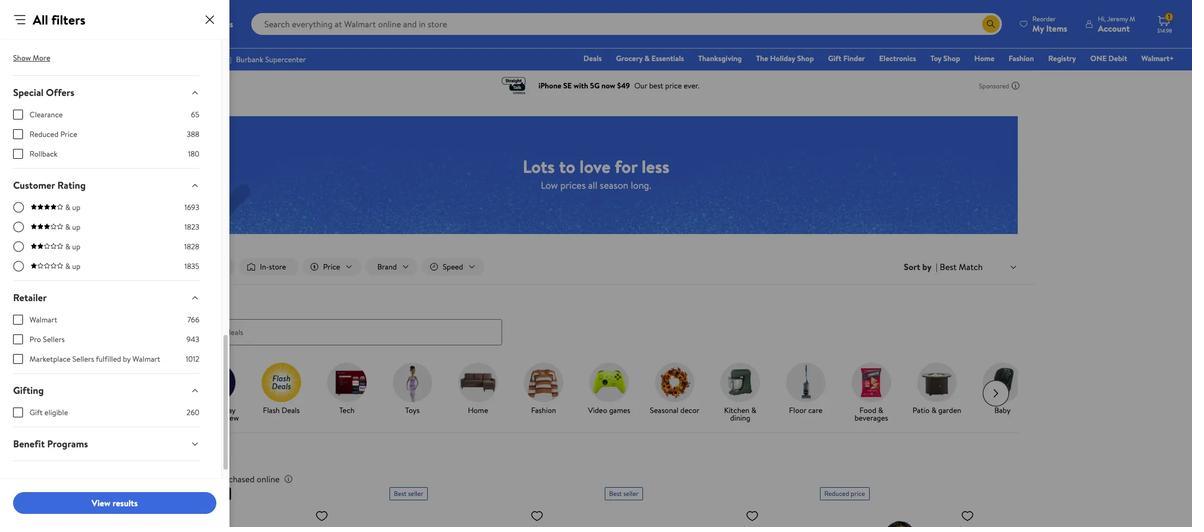 Task type: vqa. For each thing, say whether or not it's contained in the screenshot.


Task type: locate. For each thing, give the bounding box(es) containing it.
1 vertical spatial reduced
[[824, 489, 849, 499]]

1 horizontal spatial fashion
[[1009, 53, 1034, 64]]

None checkbox
[[13, 129, 23, 139], [13, 149, 23, 159], [13, 335, 23, 345], [13, 355, 23, 364], [13, 408, 23, 418], [13, 129, 23, 139], [13, 149, 23, 159], [13, 335, 23, 345], [13, 355, 23, 364], [13, 408, 23, 418]]

gift for gift finder
[[828, 53, 842, 64]]

price down clearance on the top left of the page
[[60, 129, 77, 140]]

by left the |
[[922, 261, 932, 273]]

deals inside search field
[[172, 297, 196, 311]]

lots to love for less. low prices all season long. image
[[174, 116, 1018, 235]]

1 vertical spatial by
[[123, 354, 131, 365]]

seller for vizio 50" class v-series 4k uhd led smart tv v505-j09 image
[[623, 489, 639, 499]]

1 horizontal spatial shop
[[944, 53, 960, 64]]

shop right toy at the right top of page
[[944, 53, 960, 64]]

gift inside all filters dialog
[[30, 408, 43, 419]]

deals
[[584, 53, 602, 64], [172, 297, 196, 311], [282, 405, 300, 416], [193, 413, 211, 424], [172, 451, 198, 465]]

4 & up from the top
[[65, 261, 80, 272]]

1 horizontal spatial seller
[[623, 489, 639, 499]]

deals right flash
[[282, 405, 300, 416]]

0 vertical spatial friday
[[215, 405, 236, 416]]

in-store button
[[239, 258, 298, 276]]

0 vertical spatial price
[[60, 129, 77, 140]]

4 out of 5 stars and up, 1693 items radio
[[13, 202, 24, 213]]

& up for 1828
[[65, 242, 80, 252]]

0 horizontal spatial friday
[[196, 489, 213, 499]]

1828
[[184, 242, 199, 252]]

all down 1828
[[193, 262, 202, 273]]

fashion up "sponsored"
[[1009, 53, 1034, 64]]

1 horizontal spatial friday
[[215, 405, 236, 416]]

saluspa 77" x 26" hollywood 240 gal. inflatable hot tub with led lights, 104f max temperature image
[[390, 505, 548, 528]]

& inside the food & beverages
[[878, 405, 883, 416]]

1 vertical spatial all filters
[[193, 262, 223, 273]]

vizio 50" class v-series 4k uhd led smart tv v505-j09 image
[[605, 505, 763, 528]]

tech image
[[327, 363, 367, 402]]

friday for deals
[[215, 405, 236, 416]]

1 vertical spatial fashion
[[531, 405, 556, 416]]

home link
[[970, 52, 1000, 64], [450, 363, 507, 417]]

1 horizontal spatial price
[[172, 473, 192, 486]]

deals up when
[[172, 451, 198, 465]]

1 horizontal spatial reduced
[[824, 489, 849, 499]]

gift
[[828, 53, 842, 64], [30, 408, 43, 419]]

all
[[33, 10, 48, 29], [193, 262, 202, 273]]

1 horizontal spatial best seller
[[609, 489, 639, 499]]

dining
[[730, 413, 750, 424]]

sellers left fulfilled
[[72, 354, 94, 365]]

offers
[[46, 86, 74, 99]]

all filters
[[33, 10, 85, 29], [193, 262, 223, 273]]

1 vertical spatial gift
[[30, 408, 43, 419]]

& inside kitchen & dining
[[751, 405, 756, 416]]

reduced up rollback
[[30, 129, 58, 140]]

0 horizontal spatial fashion
[[531, 405, 556, 416]]

0 horizontal spatial black
[[179, 489, 194, 499]]

home
[[975, 53, 995, 64], [468, 405, 488, 416]]

preview
[[213, 413, 239, 424]]

deals link
[[579, 52, 607, 64]]

1 horizontal spatial fashion link
[[1004, 52, 1039, 64]]

black down when
[[179, 489, 194, 499]]

sellers right pro
[[43, 334, 65, 345]]

1 & up from the top
[[65, 202, 80, 213]]

lots to love for less low prices all season long.
[[523, 154, 670, 192]]

0 vertical spatial black
[[196, 405, 214, 416]]

0 vertical spatial home
[[975, 53, 995, 64]]

color group
[[13, 0, 199, 45]]

None checkbox
[[13, 110, 23, 120], [13, 315, 23, 325], [13, 110, 23, 120], [13, 315, 23, 325]]

0 horizontal spatial shop
[[797, 53, 814, 64]]

flash deals link
[[253, 363, 310, 417]]

best
[[394, 489, 407, 499], [609, 489, 622, 499]]

0 vertical spatial sellers
[[43, 334, 65, 345]]

0 horizontal spatial walmart
[[30, 315, 57, 326]]

1 best from the left
[[394, 489, 407, 499]]

seasonal decor image
[[655, 363, 694, 402]]

care
[[808, 405, 823, 416]]

price left when
[[172, 473, 192, 486]]

0 horizontal spatial price
[[60, 129, 77, 140]]

1 horizontal spatial all filters
[[193, 262, 223, 273]]

benefit programs
[[13, 438, 88, 451]]

0 horizontal spatial reduced
[[30, 129, 58, 140]]

3 & up from the top
[[65, 242, 80, 252]]

grocery & essentials
[[616, 53, 684, 64]]

best seller
[[394, 489, 423, 499], [609, 489, 639, 499]]

seasonal
[[650, 405, 679, 416]]

1 vertical spatial fashion link
[[515, 363, 572, 417]]

black
[[196, 405, 214, 416], [179, 489, 194, 499]]

0 vertical spatial reduced
[[30, 129, 58, 140]]

0 horizontal spatial all filters
[[33, 10, 85, 29]]

1 horizontal spatial filters
[[203, 262, 223, 273]]

add to favorites list, 99 jane street women's v-neck cardigan sweater with long sleeves, midweight, sizes s-xxxl image
[[961, 510, 974, 523]]

beverages
[[855, 413, 888, 424]]

legal information image
[[284, 475, 293, 484]]

filters left silver button
[[51, 10, 85, 29]]

sellers
[[43, 334, 65, 345], [72, 354, 94, 365]]

add to favorites list, playstation 5 disc console - marvel's spider-man 2 bundle image
[[315, 510, 328, 523]]

friday down when
[[196, 489, 213, 499]]

walmart image
[[17, 15, 89, 33]]

reduced price
[[824, 489, 865, 499]]

up for 1828
[[72, 242, 80, 252]]

black inside black friday deals preview
[[196, 405, 214, 416]]

silver
[[95, 30, 113, 40]]

1 up from the top
[[72, 202, 80, 213]]

1 shop from the left
[[797, 53, 814, 64]]

2 up from the top
[[72, 222, 80, 233]]

filters inside all filters dialog
[[51, 10, 85, 29]]

home up "sponsored"
[[975, 53, 995, 64]]

kitchen
[[724, 405, 750, 416]]

show more
[[13, 52, 50, 63]]

0 horizontal spatial gift
[[30, 408, 43, 419]]

0 vertical spatial all filters
[[33, 10, 85, 29]]

add to favorites list, vizio 50" class v-series 4k uhd led smart tv v505-j09 image
[[746, 510, 759, 523]]

deals left preview
[[193, 413, 211, 424]]

by right fulfilled
[[123, 354, 131, 365]]

0 vertical spatial home link
[[970, 52, 1000, 64]]

all filters up pink
[[33, 10, 85, 29]]

1 vertical spatial friday
[[196, 489, 213, 499]]

patio & garden
[[913, 405, 961, 416]]

0 vertical spatial all
[[33, 10, 48, 29]]

1 best seller from the left
[[394, 489, 423, 499]]

online
[[257, 473, 280, 486]]

0 horizontal spatial best seller
[[394, 489, 423, 499]]

Search in deals search field
[[172, 319, 502, 346]]

1 vertical spatial sellers
[[72, 354, 94, 365]]

grocery
[[616, 53, 643, 64]]

0 horizontal spatial sellers
[[43, 334, 65, 345]]

all up pink
[[33, 10, 48, 29]]

0 horizontal spatial home
[[468, 405, 488, 416]]

& up
[[65, 202, 80, 213], [65, 222, 80, 233], [65, 242, 80, 252], [65, 261, 80, 272]]

0 horizontal spatial seller
[[408, 489, 423, 499]]

view results
[[92, 498, 138, 510]]

1 horizontal spatial home
[[975, 53, 995, 64]]

for
[[615, 154, 637, 178]]

walmart right fulfilled
[[133, 354, 160, 365]]

fashion link
[[1004, 52, 1039, 64], [515, 363, 572, 417]]

1 horizontal spatial sellers
[[72, 354, 94, 365]]

baby image
[[983, 363, 1022, 402]]

0 vertical spatial by
[[922, 261, 932, 273]]

2 best seller from the left
[[609, 489, 639, 499]]

filters right 1835
[[203, 262, 223, 273]]

1 vertical spatial black
[[179, 489, 194, 499]]

holiday
[[770, 53, 795, 64]]

766
[[187, 315, 199, 326]]

video games
[[588, 405, 630, 416]]

all filters dialog
[[0, 0, 229, 528]]

gift left finder
[[828, 53, 842, 64]]

patio
[[913, 405, 930, 416]]

playstation 5 disc console - marvel's spider-man 2 bundle image
[[174, 505, 333, 528]]

customer rating option group
[[13, 202, 199, 281]]

to
[[559, 154, 575, 178]]

1 vertical spatial home
[[468, 405, 488, 416]]

marketplace
[[30, 354, 71, 365]]

sellers for marketplace
[[72, 354, 94, 365]]

friday
[[215, 405, 236, 416], [196, 489, 213, 499]]

pro sellers
[[30, 334, 65, 345]]

deals inside black friday deals preview
[[193, 413, 211, 424]]

view results button
[[13, 493, 216, 515]]

1 horizontal spatial all
[[193, 262, 202, 273]]

electronics link
[[874, 52, 921, 64]]

deals up 766
[[172, 297, 196, 311]]

1 vertical spatial all
[[193, 262, 202, 273]]

2 & up from the top
[[65, 222, 80, 233]]

4 up from the top
[[72, 261, 80, 272]]

0 horizontal spatial by
[[123, 354, 131, 365]]

close panel image
[[203, 13, 216, 26]]

0 vertical spatial filters
[[51, 10, 85, 29]]

floor care
[[789, 405, 823, 416]]

0 horizontal spatial all
[[33, 10, 48, 29]]

low
[[541, 178, 558, 192]]

home down the home image
[[468, 405, 488, 416]]

fashion down fashion image
[[531, 405, 556, 416]]

black friday deals image
[[196, 363, 235, 402]]

shop right holiday on the right top of page
[[797, 53, 814, 64]]

deals (1000+)
[[172, 451, 230, 465]]

special
[[13, 86, 44, 99]]

finder
[[843, 53, 865, 64]]

reduced inside 'special offers' group
[[30, 129, 58, 140]]

0 vertical spatial gift
[[828, 53, 842, 64]]

the holiday shop
[[756, 53, 814, 64]]

2 best from the left
[[609, 489, 622, 499]]

1 vertical spatial filters
[[203, 262, 223, 273]]

special offers group
[[13, 109, 199, 168]]

gift finder
[[828, 53, 865, 64]]

toy
[[931, 53, 942, 64]]

floorcare image
[[786, 363, 826, 402]]

1 horizontal spatial best
[[609, 489, 622, 499]]

1 horizontal spatial black
[[196, 405, 214, 416]]

up for 1823
[[72, 222, 80, 233]]

friday down black friday deals image
[[215, 405, 236, 416]]

essentials
[[652, 53, 684, 64]]

up for 1835
[[72, 261, 80, 272]]

3 up from the top
[[72, 242, 80, 252]]

reduced for reduced price
[[824, 489, 849, 499]]

show more button
[[4, 49, 59, 67]]

one debit
[[1090, 53, 1127, 64]]

pink
[[36, 30, 50, 40]]

1 horizontal spatial gift
[[828, 53, 842, 64]]

fulfilled
[[96, 354, 121, 365]]

reduced price
[[30, 129, 77, 140]]

0 horizontal spatial best
[[394, 489, 407, 499]]

1 vertical spatial walmart
[[133, 354, 160, 365]]

1 seller from the left
[[408, 489, 423, 499]]

black down black friday deals image
[[196, 405, 214, 416]]

best seller for vizio 50" class v-series 4k uhd led smart tv v505-j09 image
[[609, 489, 639, 499]]

1 horizontal spatial walmart
[[133, 354, 160, 365]]

all inside dialog
[[33, 10, 48, 29]]

walmart up pro sellers
[[30, 315, 57, 326]]

friday inside black friday deals preview
[[215, 405, 236, 416]]

gift left eligible
[[30, 408, 43, 419]]

black friday deals preview link
[[187, 363, 244, 424]]

black friday deals preview
[[193, 405, 239, 424]]

1 vertical spatial home link
[[450, 363, 507, 417]]

sort and filter section element
[[159, 250, 1033, 285]]

food & beverages
[[855, 405, 888, 424]]

1 horizontal spatial home link
[[970, 52, 1000, 64]]

2 seller from the left
[[623, 489, 639, 499]]

0 horizontal spatial filters
[[51, 10, 85, 29]]

reduced left price
[[824, 489, 849, 499]]

eligible
[[44, 408, 68, 419]]

all filters down 1828
[[193, 262, 223, 273]]

1 horizontal spatial by
[[922, 261, 932, 273]]

more
[[33, 52, 50, 63]]

home image
[[458, 363, 498, 402]]

decor
[[680, 405, 700, 416]]



Task type: describe. For each thing, give the bounding box(es) containing it.
programs
[[47, 438, 88, 451]]

1
[[1168, 12, 1170, 21]]

walmart+ link
[[1137, 52, 1179, 64]]

best for vizio 50" class v-series 4k uhd led smart tv v505-j09 image
[[609, 489, 622, 499]]

debit
[[1109, 53, 1127, 64]]

tech
[[339, 405, 355, 416]]

seller for the saluspa 77" x 26" hollywood 240 gal. inflatable hot tub with led lights, 104f max temperature 'image'
[[408, 489, 423, 499]]

customer
[[13, 179, 55, 192]]

by inside retailer group
[[123, 354, 131, 365]]

Deals search field
[[159, 297, 1033, 346]]

black for black friday deal
[[179, 489, 194, 499]]

best seller for the saluspa 77" x 26" hollywood 240 gal. inflatable hot tub with led lights, 104f max temperature 'image'
[[394, 489, 423, 499]]

lots
[[523, 154, 555, 178]]

388
[[187, 129, 199, 140]]

flash
[[263, 405, 280, 416]]

rollback
[[30, 149, 58, 160]]

in-store
[[260, 262, 286, 273]]

friday for deal
[[196, 489, 213, 499]]

deals left grocery
[[584, 53, 602, 64]]

walmart+
[[1142, 53, 1174, 64]]

one
[[1090, 53, 1107, 64]]

in-
[[260, 262, 269, 273]]

1835
[[185, 261, 199, 272]]

patio & garden image
[[917, 363, 957, 402]]

best for the saluspa 77" x 26" hollywood 240 gal. inflatable hot tub with led lights, 104f max temperature 'image'
[[394, 489, 407, 499]]

marketplace sellers fulfilled by walmart
[[30, 354, 160, 365]]

all inside button
[[193, 262, 202, 273]]

sellers for pro
[[43, 334, 65, 345]]

registry
[[1048, 53, 1076, 64]]

1823
[[185, 222, 199, 233]]

one debit link
[[1086, 52, 1132, 64]]

$14.98
[[1158, 27, 1172, 34]]

gift for gift eligible
[[30, 408, 43, 419]]

260
[[186, 408, 199, 419]]

search image
[[181, 328, 190, 337]]

1012
[[186, 354, 199, 365]]

retailer
[[13, 291, 47, 305]]

all
[[588, 178, 597, 192]]

flash deals image
[[262, 363, 301, 402]]

0 horizontal spatial home link
[[450, 363, 507, 417]]

price
[[851, 489, 865, 499]]

video games image
[[590, 363, 629, 402]]

all filters inside all filters dialog
[[33, 10, 85, 29]]

gifting button
[[4, 374, 208, 408]]

2 shop from the left
[[944, 53, 960, 64]]

sort by |
[[904, 261, 938, 273]]

clearance
[[30, 109, 63, 120]]

love
[[580, 154, 611, 178]]

floor
[[789, 405, 807, 416]]

games
[[609, 405, 630, 416]]

food & beverages image
[[852, 363, 891, 402]]

toy shop
[[931, 53, 960, 64]]

|
[[936, 261, 938, 273]]

retailer group
[[13, 315, 199, 374]]

gift eligible
[[30, 408, 68, 419]]

rating
[[57, 179, 86, 192]]

65
[[191, 109, 199, 120]]

tech link
[[319, 363, 375, 417]]

all filters inside all filters button
[[193, 262, 223, 273]]

fashion image
[[524, 363, 563, 402]]

180
[[188, 149, 199, 160]]

up for 1693
[[72, 202, 80, 213]]

0 vertical spatial walmart
[[30, 315, 57, 326]]

all filters button
[[172, 258, 235, 276]]

deal
[[215, 489, 227, 499]]

0 horizontal spatial fashion link
[[515, 363, 572, 417]]

when
[[194, 473, 214, 486]]

1 out of 5 stars and up, 1835 items radio
[[13, 261, 24, 272]]

& up for 1693
[[65, 202, 80, 213]]

black for black friday deals preview
[[196, 405, 214, 416]]

toy shop link
[[926, 52, 965, 64]]

the holiday shop link
[[751, 52, 819, 64]]

99 jane street women's v-neck cardigan sweater with long sleeves, midweight, sizes s-xxxl image
[[820, 505, 979, 528]]

retailer button
[[4, 281, 208, 315]]

1693
[[184, 202, 199, 213]]

add to favorites list, saluspa 77" x 26" hollywood 240 gal. inflatable hot tub with led lights, 104f max temperature image
[[531, 510, 544, 523]]

toys image
[[393, 363, 432, 402]]

less
[[642, 154, 670, 178]]

sponsored
[[979, 81, 1009, 90]]

floor care link
[[778, 363, 834, 417]]

Search search field
[[251, 13, 1002, 35]]

filters inside all filters button
[[203, 262, 223, 273]]

video
[[588, 405, 607, 416]]

by inside sort and filter section element
[[922, 261, 932, 273]]

baby link
[[974, 363, 1031, 417]]

kitchen and dining image
[[721, 363, 760, 402]]

patio & garden link
[[909, 363, 965, 417]]

video games link
[[581, 363, 638, 417]]

price inside 'special offers' group
[[60, 129, 77, 140]]

pink button
[[33, 5, 53, 40]]

(1000+)
[[200, 453, 230, 465]]

0 vertical spatial fashion
[[1009, 53, 1034, 64]]

thanksgiving link
[[693, 52, 747, 64]]

toys
[[405, 405, 420, 416]]

benefit
[[13, 438, 45, 451]]

kitchen & dining
[[724, 405, 756, 424]]

show
[[13, 52, 31, 63]]

results
[[112, 498, 138, 510]]

long.
[[631, 178, 651, 192]]

reduced for reduced price
[[30, 129, 58, 140]]

next slide for chipmodulewithimages list image
[[983, 381, 1009, 407]]

flash deals
[[263, 405, 300, 416]]

store
[[269, 262, 286, 273]]

food
[[860, 405, 876, 416]]

seasonal decor
[[650, 405, 700, 416]]

0 vertical spatial fashion link
[[1004, 52, 1039, 64]]

& up for 1823
[[65, 222, 80, 233]]

pro
[[30, 334, 41, 345]]

1 vertical spatial price
[[172, 473, 192, 486]]

multicolor button
[[149, 5, 183, 40]]

season
[[600, 178, 628, 192]]

view
[[92, 498, 110, 510]]

purchased
[[216, 473, 255, 486]]

Walmart Site-Wide search field
[[251, 13, 1002, 35]]

silver button
[[94, 5, 114, 40]]

2 out of 5 stars and up, 1828 items radio
[[13, 242, 24, 252]]

3 out of 5 stars and up, 1823 items radio
[[13, 222, 24, 233]]

toys link
[[384, 363, 441, 417]]

prices
[[560, 178, 586, 192]]

& up for 1835
[[65, 261, 80, 272]]

kitchen & dining link
[[712, 363, 769, 424]]

943
[[186, 334, 199, 345]]



